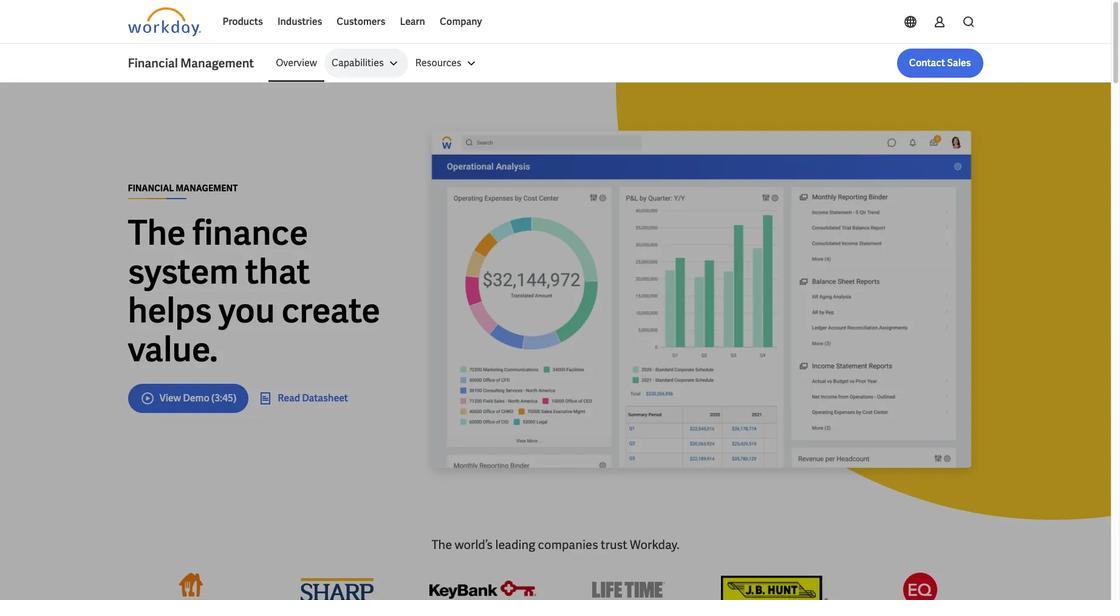 Task type: vqa. For each thing, say whether or not it's contained in the screenshot.
menu containing Overview
yes



Task type: describe. For each thing, give the bounding box(es) containing it.
the for the world's leading companies trust workday.
[[432, 537, 452, 553]]

overview link
[[269, 49, 324, 78]]

workday.
[[630, 537, 680, 553]]

view
[[159, 392, 181, 404]]

industries button
[[270, 7, 329, 36]]

financial management
[[128, 183, 238, 193]]

financial management
[[128, 55, 254, 71]]

world's
[[455, 537, 493, 553]]

products
[[223, 15, 263, 28]]

you
[[219, 288, 275, 333]]

datasheet
[[302, 392, 348, 404]]

management
[[176, 183, 238, 193]]

(3:45)
[[211, 392, 236, 404]]

helps
[[128, 288, 212, 333]]

leading
[[495, 537, 535, 553]]

financial
[[128, 55, 178, 71]]

equinti financial services company image
[[903, 573, 937, 600]]

trust
[[601, 537, 627, 553]]

list containing overview
[[269, 49, 983, 78]]

company
[[440, 15, 482, 28]]

j. b. hunt image
[[721, 573, 828, 600]]

resources
[[415, 56, 462, 69]]

value.
[[128, 327, 218, 371]]

products button
[[215, 7, 270, 36]]

finance
[[193, 210, 308, 255]]

view demo (3:45) link
[[128, 384, 249, 413]]

capabilities
[[332, 56, 384, 69]]

read
[[278, 392, 300, 404]]

overview
[[276, 56, 317, 69]]

view demo (3:45)
[[159, 392, 236, 404]]



Task type: locate. For each thing, give the bounding box(es) containing it.
keybank n.a. image
[[429, 573, 536, 600]]

resources button
[[408, 49, 486, 78]]

menu containing overview
[[269, 49, 486, 78]]

0 horizontal spatial the
[[128, 210, 186, 255]]

companies
[[538, 537, 598, 553]]

menu
[[269, 49, 486, 78]]

customers
[[337, 15, 385, 28]]

the inside "the finance system that helps you create value."
[[128, 210, 186, 255]]

the down financial
[[128, 210, 186, 255]]

financial management link
[[128, 55, 269, 72]]

contact
[[909, 56, 945, 69]]

read datasheet link
[[258, 391, 348, 406]]

industries
[[278, 15, 322, 28]]

management
[[180, 55, 254, 71]]

list
[[269, 49, 983, 78]]

the world's leading companies trust workday.
[[432, 537, 680, 553]]

the finance system that helps you create value.
[[128, 210, 380, 371]]

learn button
[[393, 7, 433, 36]]

read datasheet
[[278, 392, 348, 404]]

demo
[[183, 392, 209, 404]]

learn
[[400, 15, 425, 28]]

company button
[[433, 7, 489, 36]]

0 vertical spatial the
[[128, 210, 186, 255]]

customers button
[[329, 7, 393, 36]]

sales
[[947, 56, 971, 69]]

capabilities button
[[324, 49, 408, 78]]

create
[[282, 288, 380, 333]]

the left world's
[[432, 537, 452, 553]]

just eat (just-eat holding limited) image
[[174, 573, 208, 600]]

1 horizontal spatial the
[[432, 537, 452, 553]]

contact sales
[[909, 56, 971, 69]]

that
[[245, 249, 310, 294]]

life time fitness image
[[592, 573, 665, 600]]

go to the homepage image
[[128, 7, 201, 36]]

system
[[128, 249, 239, 294]]

contact sales link
[[897, 49, 983, 78]]

the for the finance system that helps you create value.
[[128, 210, 186, 255]]

the
[[128, 210, 186, 255], [432, 537, 452, 553]]

financial management operational analysis dashboard showing operating expense by cost center and p&l by quarter. image
[[419, 122, 983, 483]]

1 vertical spatial the
[[432, 537, 452, 553]]

financial
[[128, 183, 174, 193]]

sharp healthcare image
[[300, 573, 373, 600]]



